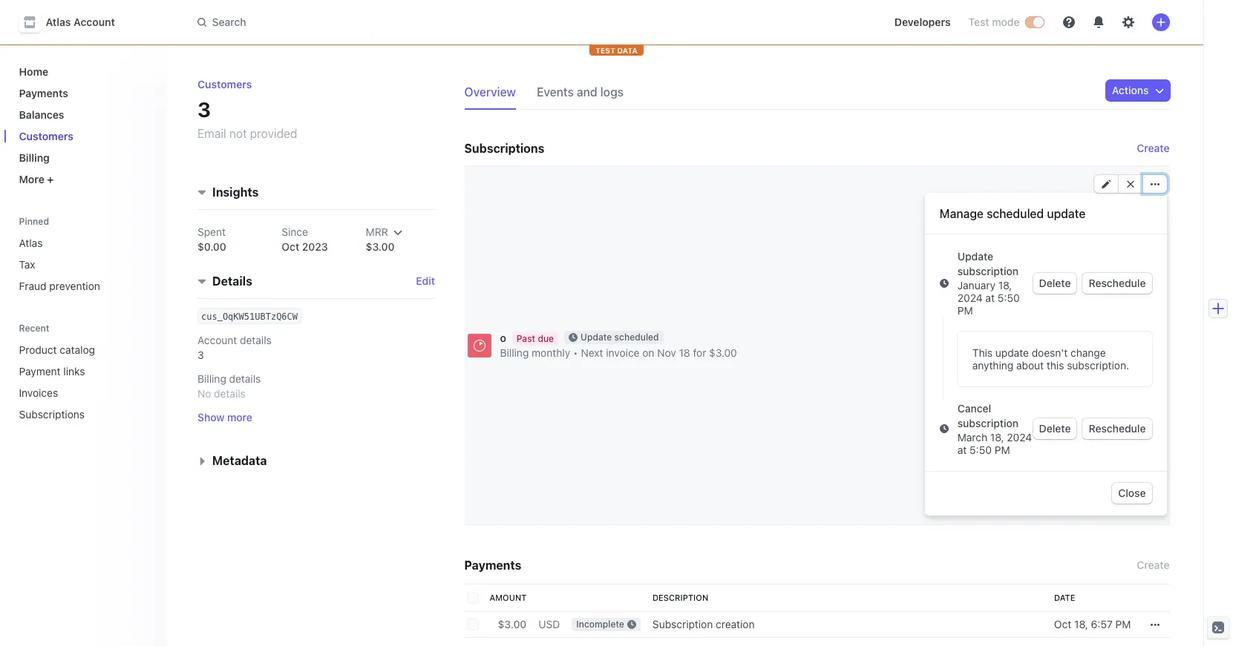 Task type: locate. For each thing, give the bounding box(es) containing it.
update subscription january 18, 2024 at 5:50 pm
[[958, 250, 1020, 317]]

1 vertical spatial create
[[1137, 559, 1170, 572]]

subscriptions down invoices
[[19, 409, 85, 421]]

1 vertical spatial scheduled
[[615, 332, 659, 343]]

0 vertical spatial oct
[[281, 241, 299, 254]]

customers down balances
[[19, 130, 73, 143]]

details up more
[[229, 373, 261, 386]]

5:50 right january
[[998, 292, 1020, 305]]

customers up email
[[197, 78, 252, 91]]

reschedule for march 18, 2024 at 5:50 pm
[[1089, 423, 1146, 435]]

recent navigation links element
[[4, 316, 167, 427]]

oct
[[281, 241, 299, 254], [1055, 619, 1072, 631]]

billing up more +
[[19, 152, 50, 164]]

update for update subscription january 18, 2024 at 5:50 pm
[[958, 250, 994, 263]]

subscription down cancel
[[958, 417, 1019, 430]]

1 vertical spatial payments
[[465, 559, 522, 573]]

payments inside core navigation links element
[[19, 87, 68, 100]]

svg image inside actions popup button
[[1155, 86, 1164, 95]]

delete button right update subscription january 18, 2024 at 5:50 pm
[[1034, 273, 1077, 294]]

monthly
[[532, 346, 571, 359]]

help image
[[1063, 16, 1075, 28]]

atlas
[[46, 16, 71, 28], [19, 237, 43, 250]]

2 horizontal spatial billing
[[500, 346, 529, 359]]

recent element
[[4, 338, 167, 427]]

billing down past
[[500, 346, 529, 359]]

5:50 inside update subscription january 18, 2024 at 5:50 pm
[[998, 292, 1020, 305]]

1 vertical spatial update
[[996, 347, 1029, 359]]

5:50 for march
[[970, 444, 992, 457]]

customers for customers 3 email not provided
[[197, 78, 252, 91]]

1 vertical spatial reschedule
[[1089, 423, 1146, 435]]

2 create from the top
[[1137, 559, 1170, 572]]

1 reschedule button from the top
[[1083, 273, 1152, 294]]

3 up no
[[197, 349, 204, 362]]

2 reschedule from the top
[[1089, 423, 1146, 435]]

pinned navigation links element
[[13, 209, 159, 299]]

create button for payments
[[1137, 556, 1170, 576]]

at inside cancel subscription march 18, 2024 at 5:50 pm
[[958, 444, 967, 457]]

payment links link
[[13, 359, 135, 384]]

customers link
[[197, 78, 252, 91], [13, 124, 156, 149]]

product catalog link
[[13, 338, 135, 362]]

1 vertical spatial pm
[[995, 444, 1011, 457]]

create
[[1137, 142, 1170, 154], [1137, 559, 1170, 572]]

account down cus_oqkw51ubtzq6cw
[[197, 335, 237, 347]]

metadata button
[[191, 447, 267, 471]]

delete button
[[1034, 273, 1077, 294], [1034, 419, 1077, 440]]

2 horizontal spatial pm
[[1116, 619, 1132, 631]]

0 horizontal spatial pm
[[958, 305, 973, 317]]

create button for subscriptions
[[1137, 141, 1170, 156]]

0 vertical spatial reschedule button
[[1083, 273, 1152, 294]]

pm right 6:57
[[1116, 619, 1132, 631]]

no
[[197, 388, 211, 401]]

account details 3 billing details no details
[[197, 335, 271, 401]]

oct down since
[[281, 241, 299, 254]]

show
[[197, 412, 224, 424]]

0 horizontal spatial billing
[[19, 152, 50, 164]]

atlas link
[[13, 231, 156, 256]]

show more button
[[197, 411, 252, 426]]

1 horizontal spatial customers
[[197, 78, 252, 91]]

2 vertical spatial $3.00
[[498, 619, 527, 631]]

6:57
[[1092, 619, 1113, 631]]

1 horizontal spatial atlas
[[46, 16, 71, 28]]

delete button for january 18, 2024 at 5:50 pm
[[1034, 273, 1077, 294]]

on
[[643, 346, 655, 359]]

1 create button from the top
[[1137, 141, 1170, 156]]

0 vertical spatial delete
[[1040, 277, 1071, 289]]

0 vertical spatial customers
[[197, 78, 252, 91]]

2024 inside update subscription january 18, 2024 at 5:50 pm
[[958, 292, 983, 305]]

pm down january
[[958, 305, 973, 317]]

1 vertical spatial create button
[[1137, 556, 1170, 576]]

details
[[240, 335, 271, 347], [229, 373, 261, 386], [214, 388, 245, 401]]

1 horizontal spatial 5:50
[[998, 292, 1020, 305]]

2 horizontal spatial $3.00
[[709, 346, 737, 359]]

0 vertical spatial pm
[[958, 305, 973, 317]]

reschedule button for march 18, 2024 at 5:50 pm
[[1083, 419, 1152, 440]]

oct 18, 6:57 pm
[[1055, 619, 1132, 631]]

0 horizontal spatial oct
[[281, 241, 299, 254]]

past due
[[517, 333, 554, 344]]

customers inside customers 3 email not provided
[[197, 78, 252, 91]]

1 horizontal spatial scheduled
[[987, 207, 1044, 221]]

0 vertical spatial 3
[[197, 97, 211, 122]]

1 vertical spatial $3.00
[[709, 346, 737, 359]]

pm
[[958, 305, 973, 317], [995, 444, 1011, 457], [1116, 619, 1132, 631]]

0 vertical spatial subscription
[[958, 265, 1019, 278]]

5:50 down cancel
[[970, 444, 992, 457]]

reschedule
[[1089, 277, 1146, 289], [1089, 423, 1146, 435]]

1 vertical spatial update
[[581, 332, 612, 343]]

payments up amount
[[465, 559, 522, 573]]

at inside update subscription january 18, 2024 at 5:50 pm
[[986, 292, 995, 305]]

2 delete button from the top
[[1034, 419, 1077, 440]]

1 delete from the top
[[1040, 277, 1071, 289]]

1 vertical spatial oct
[[1055, 619, 1072, 631]]

delete right update subscription january 18, 2024 at 5:50 pm
[[1040, 277, 1071, 289]]

1 create from the top
[[1137, 142, 1170, 154]]

overview
[[465, 85, 516, 99]]

0 horizontal spatial update
[[996, 347, 1029, 359]]

5:50 inside cancel subscription march 18, 2024 at 5:50 pm
[[970, 444, 992, 457]]

delete
[[1040, 277, 1071, 289], [1040, 423, 1071, 435]]

1 vertical spatial atlas
[[19, 237, 43, 250]]

$3.00 down mrr
[[366, 241, 394, 254]]

0 horizontal spatial 2024
[[958, 292, 983, 305]]

subscription inside cancel subscription march 18, 2024 at 5:50 pm
[[958, 417, 1019, 430]]

svg image
[[1102, 180, 1111, 189], [1126, 180, 1135, 189], [1151, 621, 1160, 630]]

create for subscriptions
[[1137, 142, 1170, 154]]

0 horizontal spatial atlas
[[19, 237, 43, 250]]

events
[[537, 85, 574, 99]]

update
[[958, 250, 994, 263], [581, 332, 612, 343]]

1 vertical spatial subscriptions
[[19, 409, 85, 421]]

0 horizontal spatial customers
[[19, 130, 73, 143]]

spent $0.00
[[197, 226, 226, 254]]

this
[[1047, 359, 1065, 372]]

pm inside cancel subscription march 18, 2024 at 5:50 pm
[[995, 444, 1011, 457]]

billing inside account details 3 billing details no details
[[197, 373, 226, 386]]

due
[[538, 333, 554, 344]]

at up this
[[986, 292, 995, 305]]

notifications image
[[1093, 16, 1105, 28]]

update inside update subscription january 18, 2024 at 5:50 pm
[[958, 250, 994, 263]]

subscription inside update subscription january 18, 2024 at 5:50 pm
[[958, 265, 1019, 278]]

search
[[212, 16, 246, 28]]

1 vertical spatial at
[[958, 444, 967, 457]]

1 vertical spatial 3
[[197, 349, 204, 362]]

test mode
[[969, 16, 1020, 28]]

2 delete from the top
[[1040, 423, 1071, 435]]

1 vertical spatial subscription
[[958, 417, 1019, 430]]

delete button for march 18, 2024 at 5:50 pm
[[1034, 419, 1077, 440]]

0 vertical spatial delete button
[[1034, 273, 1077, 294]]

actions
[[1112, 84, 1149, 97]]

details
[[212, 275, 252, 289]]

1 horizontal spatial update
[[958, 250, 994, 263]]

delete button right cancel subscription march 18, 2024 at 5:50 pm
[[1034, 419, 1077, 440]]

usd
[[539, 619, 560, 631]]

atlas inside atlas link
[[19, 237, 43, 250]]

scheduled for update
[[615, 332, 659, 343]]

1 vertical spatial reschedule button
[[1083, 419, 1152, 440]]

at for march
[[958, 444, 967, 457]]

pinned
[[19, 216, 49, 227]]

more
[[19, 173, 44, 186]]

at down cancel
[[958, 444, 967, 457]]

manage scheduled update list
[[456, 166, 1170, 529]]

1 vertical spatial billing
[[500, 346, 529, 359]]

0 horizontal spatial payments
[[19, 87, 68, 100]]

1 horizontal spatial pm
[[995, 444, 1011, 457]]

billing
[[19, 152, 50, 164], [500, 346, 529, 359], [197, 373, 226, 386]]

insights button
[[191, 178, 258, 202]]

pm inside update subscription january 18, 2024 at 5:50 pm
[[958, 305, 973, 317]]

0 vertical spatial 5:50
[[998, 292, 1020, 305]]

delete right cancel subscription march 18, 2024 at 5:50 pm
[[1040, 423, 1071, 435]]

1 vertical spatial delete button
[[1034, 419, 1077, 440]]

1 vertical spatial account
[[197, 335, 237, 347]]

1 horizontal spatial 2024
[[1007, 432, 1033, 444]]

1 reschedule from the top
[[1089, 277, 1146, 289]]

home
[[19, 65, 48, 78]]

fraud
[[19, 280, 46, 293]]

$3.00 down amount
[[498, 619, 527, 631]]

2024 inside cancel subscription march 18, 2024 at 5:50 pm
[[1007, 432, 1033, 444]]

1 horizontal spatial customers link
[[197, 78, 252, 91]]

update up next
[[581, 332, 612, 343]]

2024 right march
[[1007, 432, 1033, 444]]

tab list
[[465, 80, 645, 110]]

1 horizontal spatial svg image
[[1126, 180, 1135, 189]]

reschedule button
[[1083, 273, 1152, 294], [1083, 419, 1152, 440]]

incomplete
[[577, 619, 625, 631]]

0 vertical spatial at
[[986, 292, 995, 305]]

$3.00 right "for"
[[709, 346, 737, 359]]

insights
[[212, 186, 258, 199]]

pm for march
[[995, 444, 1011, 457]]

18, inside cancel subscription march 18, 2024 at 5:50 pm
[[991, 432, 1005, 444]]

2 subscription from the top
[[958, 417, 1019, 430]]

1 horizontal spatial billing
[[197, 373, 226, 386]]

2024 up this
[[958, 292, 983, 305]]

1 3 from the top
[[197, 97, 211, 122]]

0 horizontal spatial subscriptions
[[19, 409, 85, 421]]

Search search field
[[188, 9, 607, 36]]

0 vertical spatial update
[[1048, 207, 1086, 221]]

0 horizontal spatial $3.00
[[366, 241, 394, 254]]

1 vertical spatial customers
[[19, 130, 73, 143]]

1 vertical spatial details
[[229, 373, 261, 386]]

customers link down the "payments" link
[[13, 124, 156, 149]]

1 horizontal spatial $3.00
[[498, 619, 527, 631]]

1 horizontal spatial account
[[197, 335, 237, 347]]

billing inside core navigation links element
[[19, 152, 50, 164]]

0 horizontal spatial account
[[74, 16, 115, 28]]

atlas up home
[[46, 16, 71, 28]]

18, right march
[[991, 432, 1005, 444]]

atlas down pinned
[[19, 237, 43, 250]]

5:50 for january
[[998, 292, 1020, 305]]

payments up balances
[[19, 87, 68, 100]]

scheduled up on
[[615, 332, 659, 343]]

atlas for atlas account
[[46, 16, 71, 28]]

0 vertical spatial create button
[[1137, 141, 1170, 156]]

0 vertical spatial scheduled
[[987, 207, 1044, 221]]

march
[[958, 432, 988, 444]]

0 vertical spatial subscriptions
[[465, 142, 545, 155]]

product
[[19, 344, 57, 357]]

details down cus_oqkw51ubtzq6cw
[[240, 335, 271, 347]]

billing inside manage scheduled update list
[[500, 346, 529, 359]]

3 up email
[[197, 97, 211, 122]]

svg image
[[1155, 86, 1164, 95], [1151, 180, 1160, 189], [1151, 180, 1160, 189]]

0 vertical spatial payments
[[19, 87, 68, 100]]

1 subscription from the top
[[958, 265, 1019, 278]]

18, right january
[[999, 279, 1013, 292]]

0 horizontal spatial at
[[958, 444, 967, 457]]

1 vertical spatial 5:50
[[970, 444, 992, 457]]

1 delete button from the top
[[1034, 273, 1077, 294]]

subscription up january
[[958, 265, 1019, 278]]

pm for january
[[958, 305, 973, 317]]

payment
[[19, 365, 61, 378]]

scheduled
[[987, 207, 1044, 221], [615, 332, 659, 343]]

$3.00
[[366, 241, 394, 254], [709, 346, 737, 359], [498, 619, 527, 631]]

18, inside update subscription january 18, 2024 at 5:50 pm
[[999, 279, 1013, 292]]

payments
[[19, 87, 68, 100], [465, 559, 522, 573]]

0 horizontal spatial update
[[581, 332, 612, 343]]

0 vertical spatial atlas
[[46, 16, 71, 28]]

0 vertical spatial 18,
[[999, 279, 1013, 292]]

0 vertical spatial 2024
[[958, 292, 983, 305]]

1 vertical spatial 2024
[[1007, 432, 1033, 444]]

2 3 from the top
[[197, 349, 204, 362]]

2 vertical spatial pm
[[1116, 619, 1132, 631]]

date
[[1055, 593, 1076, 603]]

edit
[[416, 275, 435, 288]]

18, for march
[[991, 432, 1005, 444]]

2 create button from the top
[[1137, 556, 1170, 576]]

fraud prevention link
[[13, 274, 156, 299]]

update inside this update doesn't change anything about this subscription.
[[996, 347, 1029, 359]]

1 vertical spatial delete
[[1040, 423, 1071, 435]]

events and logs button
[[537, 80, 633, 110]]

test data
[[596, 46, 638, 55]]

update up january
[[958, 250, 994, 263]]

spent
[[197, 226, 225, 239]]

•
[[574, 346, 578, 359]]

billing up no
[[197, 373, 226, 386]]

3
[[197, 97, 211, 122], [197, 349, 204, 362]]

reschedule button for january 18, 2024 at 5:50 pm
[[1083, 273, 1152, 294]]

2 reschedule button from the top
[[1083, 419, 1152, 440]]

0 horizontal spatial scheduled
[[615, 332, 659, 343]]

2 horizontal spatial svg image
[[1151, 621, 1160, 630]]

create button
[[1137, 141, 1170, 156], [1137, 556, 1170, 576]]

update scheduled
[[581, 332, 659, 343]]

1 vertical spatial 18,
[[991, 432, 1005, 444]]

atlas inside atlas account button
[[46, 16, 71, 28]]

0 vertical spatial account
[[74, 16, 115, 28]]

update
[[1048, 207, 1086, 221], [996, 347, 1029, 359]]

catalog
[[60, 344, 95, 357]]

customers link up email
[[197, 78, 252, 91]]

1 horizontal spatial update
[[1048, 207, 1086, 221]]

0 vertical spatial billing
[[19, 152, 50, 164]]

oct down date
[[1055, 619, 1072, 631]]

metadata
[[212, 455, 267, 468]]

subscription
[[958, 265, 1019, 278], [958, 417, 1019, 430]]

delete for march 18, 2024 at 5:50 pm
[[1040, 423, 1071, 435]]

2 vertical spatial billing
[[197, 373, 226, 386]]

subscription creation link
[[647, 612, 1049, 639]]

scheduled right manage
[[987, 207, 1044, 221]]

subscription for january
[[958, 265, 1019, 278]]

0 vertical spatial reschedule
[[1089, 277, 1146, 289]]

18, left 6:57
[[1075, 619, 1089, 631]]

tax
[[19, 258, 35, 271]]

1 horizontal spatial at
[[986, 292, 995, 305]]

18
[[679, 346, 691, 359]]

0 horizontal spatial 5:50
[[970, 444, 992, 457]]

1 horizontal spatial subscriptions
[[465, 142, 545, 155]]

subscriptions link
[[13, 403, 135, 427]]

details up show more
[[214, 388, 245, 401]]

actions button
[[1107, 80, 1170, 101]]

customers inside core navigation links element
[[19, 130, 73, 143]]

0 vertical spatial update
[[958, 250, 994, 263]]

0 horizontal spatial customers link
[[13, 124, 156, 149]]

account up home link
[[74, 16, 115, 28]]

pm right march
[[995, 444, 1011, 457]]

0 vertical spatial create
[[1137, 142, 1170, 154]]

subscriptions down overview button
[[465, 142, 545, 155]]

18,
[[999, 279, 1013, 292], [991, 432, 1005, 444], [1075, 619, 1089, 631]]



Task type: describe. For each thing, give the bounding box(es) containing it.
links
[[63, 365, 85, 378]]

subscription.
[[1067, 359, 1130, 372]]

test
[[969, 16, 990, 28]]

cancel subscription march 18, 2024 at 5:50 pm
[[958, 403, 1033, 457]]

atlas for atlas
[[19, 237, 43, 250]]

events and logs
[[537, 85, 624, 99]]

this update doesn't change anything about this subscription.
[[973, 347, 1130, 372]]

manage scheduled update
[[940, 207, 1086, 221]]

recent
[[19, 323, 49, 334]]

3 inside account details 3 billing details no details
[[197, 349, 204, 362]]

oct inside since oct 2023
[[281, 241, 299, 254]]

fraud prevention
[[19, 280, 100, 293]]

settings image
[[1123, 16, 1135, 28]]

invoice
[[606, 346, 640, 359]]

developers
[[895, 16, 951, 28]]

0 vertical spatial details
[[240, 335, 271, 347]]

billing for billing monthly • next invoice on nov 18 for $3.00
[[500, 346, 529, 359]]

subscriptions inside recent element
[[19, 409, 85, 421]]

oct 18, 6:57 pm link
[[1049, 612, 1138, 639]]

0 vertical spatial customers link
[[197, 78, 252, 91]]

description
[[653, 593, 709, 603]]

$0.00
[[197, 241, 226, 254]]

edit button
[[416, 274, 435, 289]]

atlas account button
[[19, 12, 130, 33]]

2024 for update subscription
[[958, 292, 983, 305]]

anything
[[973, 359, 1014, 372]]

provided
[[250, 127, 297, 140]]

past
[[517, 333, 536, 344]]

prevention
[[49, 280, 100, 293]]

1 horizontal spatial payments
[[465, 559, 522, 573]]

account inside atlas account button
[[74, 16, 115, 28]]

account inside account details 3 billing details no details
[[197, 335, 237, 347]]

invoices
[[19, 387, 58, 400]]

create for payments
[[1137, 559, 1170, 572]]

2 vertical spatial 18,
[[1075, 619, 1089, 631]]

test
[[596, 46, 616, 55]]

overview button
[[465, 80, 525, 110]]

logs
[[601, 85, 624, 99]]

subscription creation
[[653, 619, 755, 631]]

customers 3 email not provided
[[197, 78, 297, 140]]

creation
[[716, 619, 755, 631]]

subscription
[[653, 619, 713, 631]]

cus_oqkw51ubtzq6cw
[[201, 312, 298, 323]]

home link
[[13, 59, 156, 84]]

$3.00 inside 'link'
[[498, 619, 527, 631]]

$3.00 inside manage scheduled update list
[[709, 346, 737, 359]]

close
[[1119, 487, 1146, 500]]

0 vertical spatial $3.00
[[366, 241, 394, 254]]

cus_oqkw51ubtzq6cw button
[[201, 309, 298, 324]]

january
[[958, 279, 996, 292]]

payments link
[[13, 81, 156, 105]]

more +
[[19, 173, 54, 186]]

2023
[[302, 241, 328, 254]]

about
[[1017, 359, 1044, 372]]

update for update scheduled
[[581, 332, 612, 343]]

developers link
[[889, 10, 957, 34]]

reschedule for january 18, 2024 at 5:50 pm
[[1089, 277, 1146, 289]]

2024 for cancel subscription
[[1007, 432, 1033, 444]]

subscription for march
[[958, 417, 1019, 430]]

nov
[[658, 346, 676, 359]]

balances link
[[13, 103, 156, 127]]

details button
[[191, 267, 252, 291]]

+
[[47, 173, 54, 186]]

change
[[1071, 347, 1106, 359]]

pinned element
[[13, 231, 156, 299]]

balances
[[19, 108, 64, 121]]

$3.00 link
[[484, 612, 533, 639]]

at for january
[[986, 292, 995, 305]]

customers for customers
[[19, 130, 73, 143]]

1 horizontal spatial oct
[[1055, 619, 1072, 631]]

more
[[227, 412, 252, 424]]

show more
[[197, 412, 252, 424]]

close button
[[1113, 484, 1152, 504]]

tax link
[[13, 253, 156, 277]]

scheduled for manage
[[987, 207, 1044, 221]]

0 horizontal spatial svg image
[[1102, 180, 1111, 189]]

billing for billing
[[19, 152, 50, 164]]

email
[[197, 127, 226, 140]]

core navigation links element
[[13, 59, 156, 192]]

and
[[577, 85, 598, 99]]

usd link
[[533, 612, 566, 639]]

o
[[500, 332, 506, 344]]

18, for january
[[999, 279, 1013, 292]]

since oct 2023
[[281, 226, 328, 254]]

data
[[618, 46, 638, 55]]

since
[[281, 226, 308, 239]]

atlas account
[[46, 16, 115, 28]]

billing monthly • next invoice on nov 18 for $3.00
[[500, 346, 737, 359]]

1 vertical spatial customers link
[[13, 124, 156, 149]]

3 inside customers 3 email not provided
[[197, 97, 211, 122]]

billing link
[[13, 146, 156, 170]]

amount
[[490, 593, 527, 603]]

payment links
[[19, 365, 85, 378]]

incomplete link
[[566, 612, 647, 639]]

this
[[973, 347, 993, 359]]

delete for january 18, 2024 at 5:50 pm
[[1040, 277, 1071, 289]]

mode
[[992, 16, 1020, 28]]

tab list containing overview
[[465, 80, 645, 110]]

next
[[581, 346, 604, 359]]

2 vertical spatial details
[[214, 388, 245, 401]]

Search text field
[[188, 9, 607, 36]]

doesn't
[[1032, 347, 1068, 359]]

manage
[[940, 207, 984, 221]]



Task type: vqa. For each thing, say whether or not it's contained in the screenshot.
the top 3
yes



